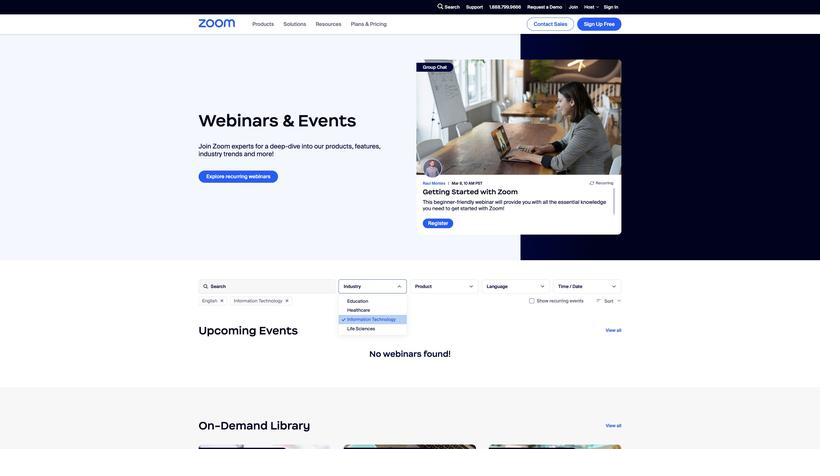 Task type: locate. For each thing, give the bounding box(es) containing it.
get
[[452, 205, 459, 212]]

webinars
[[249, 173, 271, 180], [383, 349, 422, 359]]

1 view from the top
[[606, 328, 616, 334]]

sign inside 'link'
[[604, 4, 614, 10]]

beginner-
[[434, 199, 457, 206]]

1 horizontal spatial &
[[365, 21, 369, 27]]

time
[[558, 284, 569, 290]]

1 horizontal spatial sign
[[604, 4, 614, 10]]

2 view from the top
[[606, 423, 616, 429]]

1 horizontal spatial webinars
[[383, 349, 422, 359]]

chat
[[437, 64, 447, 70]]

in
[[615, 4, 618, 10]]

information technology up sciences
[[347, 317, 396, 323]]

for
[[255, 142, 263, 151]]

1 vertical spatial view
[[606, 423, 616, 429]]

0 vertical spatial zoom
[[213, 142, 230, 151]]

with left zoom!
[[479, 205, 488, 212]]

0 vertical spatial join
[[569, 4, 578, 10]]

education
[[347, 298, 368, 304]]

2 view all link from the top
[[606, 423, 622, 429]]

0 horizontal spatial recurring
[[226, 173, 248, 180]]

information technology down search field
[[234, 298, 282, 304]]

2 view all from the top
[[606, 423, 622, 429]]

explore
[[206, 173, 225, 180]]

show recurring events
[[537, 298, 584, 304]]

mar 8, 10 am pst
[[452, 181, 483, 186]]

0 vertical spatial sign
[[604, 4, 614, 10]]

technology
[[259, 298, 282, 304], [372, 317, 396, 323]]

events
[[298, 110, 356, 131], [259, 324, 298, 338]]

host button
[[581, 0, 601, 14]]

with left the
[[532, 199, 542, 206]]

search
[[445, 4, 460, 10]]

with
[[480, 188, 496, 197], [532, 199, 542, 206], [479, 205, 488, 212]]

you left need
[[423, 205, 431, 212]]

industry
[[199, 150, 222, 158]]

support link
[[463, 0, 486, 14]]

getting
[[423, 188, 450, 197]]

no webinars found!
[[369, 349, 451, 359]]

provide
[[504, 199, 521, 206]]

demand
[[221, 419, 268, 433]]

0 vertical spatial view
[[606, 328, 616, 334]]

view all
[[606, 328, 622, 334], [606, 423, 622, 429]]

you right "provide"
[[523, 199, 531, 206]]

essential
[[558, 199, 580, 206]]

information down healthcare
[[347, 317, 371, 323]]

products
[[252, 21, 274, 28]]

zoom call 06 image
[[199, 445, 331, 450]]

join left trends
[[199, 142, 211, 151]]

language
[[487, 284, 508, 290]]

0 vertical spatial recurring
[[226, 173, 248, 180]]

started
[[452, 188, 479, 197]]

1 vertical spatial recurring
[[550, 298, 569, 304]]

1 vertical spatial view all
[[606, 423, 622, 429]]

1 vertical spatial webinars
[[383, 349, 422, 359]]

join left host
[[569, 4, 578, 10]]

sign left up
[[584, 21, 595, 27]]

pricing
[[370, 21, 387, 27]]

& up dive
[[283, 110, 294, 131]]

join for join zoom experts for a deep-dive into our products, features, industry trends and more!
[[199, 142, 211, 151]]

0 horizontal spatial zoom
[[213, 142, 230, 151]]

the
[[549, 199, 557, 206]]

2 vertical spatial all
[[617, 423, 622, 429]]

1 view all from the top
[[606, 328, 622, 334]]

view all for on-demand library
[[606, 423, 622, 429]]

view all link
[[606, 328, 622, 334], [606, 423, 622, 429]]

webinars down more!
[[249, 173, 271, 180]]

raul
[[423, 181, 431, 186]]

0 horizontal spatial a
[[265, 142, 269, 151]]

0 vertical spatial all
[[543, 199, 548, 206]]

a
[[546, 4, 549, 10], [265, 142, 269, 151]]

view
[[606, 328, 616, 334], [606, 423, 616, 429]]

0 horizontal spatial information
[[234, 298, 258, 304]]

1 vertical spatial sign
[[584, 21, 595, 27]]

zoom
[[213, 142, 230, 151], [498, 188, 518, 197]]

1 horizontal spatial a
[[546, 4, 549, 10]]

None search field
[[414, 2, 436, 12]]

technology down search field
[[259, 298, 282, 304]]

product
[[415, 284, 432, 290]]

&
[[365, 21, 369, 27], [283, 110, 294, 131]]

0 vertical spatial view all
[[606, 328, 622, 334]]

industry
[[344, 284, 361, 290]]

all
[[543, 199, 548, 206], [617, 328, 622, 334], [617, 423, 622, 429]]

0 vertical spatial a
[[546, 4, 549, 10]]

ziq_hybrid workforce_business 1_4000x2667 image
[[489, 445, 621, 450]]

information technology
[[234, 298, 282, 304], [347, 317, 396, 323]]

1 horizontal spatial you
[[523, 199, 531, 206]]

montes
[[432, 181, 445, 186]]

0 vertical spatial information
[[234, 298, 258, 304]]

1 vertical spatial technology
[[372, 317, 396, 323]]

request
[[528, 4, 545, 10]]

1 vertical spatial &
[[283, 110, 294, 131]]

group
[[423, 64, 436, 70]]

1 vertical spatial information technology
[[347, 317, 396, 323]]

recurring
[[226, 173, 248, 180], [550, 298, 569, 304]]

webinars right no
[[383, 349, 422, 359]]

0 horizontal spatial &
[[283, 110, 294, 131]]

zoom inside the join zoom experts for a deep-dive into our products, features, industry trends and more!
[[213, 142, 230, 151]]

search image
[[438, 4, 443, 9]]

you
[[523, 199, 531, 206], [423, 205, 431, 212]]

1.888.799.9666
[[490, 4, 521, 10]]

1 horizontal spatial join
[[569, 4, 578, 10]]

contact sales link
[[527, 18, 574, 31]]

0 horizontal spatial sign
[[584, 21, 595, 27]]

1 vertical spatial a
[[265, 142, 269, 151]]

0 vertical spatial &
[[365, 21, 369, 27]]

0 horizontal spatial events
[[259, 324, 298, 338]]

getting started with zoom this beginner-friendly webinar will provide you with all the essential knowledge you need to get started with zoom!
[[423, 188, 606, 212]]

group chat link
[[417, 60, 622, 175]]

life sciences
[[347, 326, 375, 332]]

recurring down time
[[550, 298, 569, 304]]

1 horizontal spatial recurring
[[550, 298, 569, 304]]

view all for upcoming events
[[606, 328, 622, 334]]

information down search field
[[234, 298, 258, 304]]

recurring right explore
[[226, 173, 248, 180]]

resources
[[316, 21, 341, 28]]

sign
[[604, 4, 614, 10], [584, 21, 595, 27]]

1 vertical spatial all
[[617, 328, 622, 334]]

webinars & events
[[199, 110, 356, 131]]

0 vertical spatial technology
[[259, 298, 282, 304]]

1 vertical spatial view all link
[[606, 423, 622, 429]]

10
[[464, 181, 468, 186]]

1 horizontal spatial information technology
[[347, 317, 396, 323]]

request a demo
[[528, 4, 562, 10]]

all for on-demand library
[[617, 423, 622, 429]]

contact sales
[[534, 21, 568, 27]]

1 vertical spatial information
[[347, 317, 371, 323]]

1 view all link from the top
[[606, 328, 622, 334]]

zoom up "provide"
[[498, 188, 518, 197]]

sign left in
[[604, 4, 614, 10]]

0 vertical spatial webinars
[[249, 173, 271, 180]]

show
[[537, 298, 549, 304]]

events
[[570, 298, 584, 304]]

information
[[234, 298, 258, 304], [347, 317, 371, 323]]

join inside the join zoom experts for a deep-dive into our products, features, industry trends and more!
[[199, 142, 211, 151]]

Search field
[[199, 280, 335, 294]]

technology up sciences
[[372, 317, 396, 323]]

1 horizontal spatial zoom
[[498, 188, 518, 197]]

1 vertical spatial zoom
[[498, 188, 518, 197]]

0 horizontal spatial join
[[199, 142, 211, 151]]

& right plans
[[365, 21, 369, 27]]

deep-
[[270, 142, 288, 151]]

0 horizontal spatial information technology
[[234, 298, 282, 304]]

zoom left experts
[[213, 142, 230, 151]]

webinars
[[199, 110, 279, 131]]

1 vertical spatial join
[[199, 142, 211, 151]]

search image
[[438, 4, 443, 9]]

view for upcoming events
[[606, 328, 616, 334]]

a right for
[[265, 142, 269, 151]]

a left demo
[[546, 4, 549, 10]]

1 horizontal spatial events
[[298, 110, 356, 131]]

0 vertical spatial view all link
[[606, 328, 622, 334]]



Task type: vqa. For each thing, say whether or not it's contained in the screenshot.
ONLINE to the bottom
no



Task type: describe. For each thing, give the bounding box(es) containing it.
join zoom experts for a deep-dive into our products, features, industry trends and more!
[[199, 142, 381, 158]]

upcoming
[[199, 324, 256, 338]]

sign in
[[604, 4, 618, 10]]

register
[[428, 220, 448, 227]]

sales
[[554, 21, 568, 27]]

found!
[[424, 349, 451, 359]]

0 horizontal spatial you
[[423, 205, 431, 212]]

on-demand library
[[199, 419, 310, 433]]

1.888.799.9666 link
[[486, 0, 524, 14]]

products,
[[326, 142, 354, 151]]

/
[[570, 284, 572, 290]]

recurring
[[596, 181, 614, 186]]

library
[[270, 419, 310, 433]]

all for upcoming events
[[617, 328, 622, 334]]

solutions
[[284, 21, 306, 28]]

upcoming events
[[199, 324, 298, 338]]

with up webinar
[[480, 188, 496, 197]]

mar
[[452, 181, 459, 186]]

view all link for upcoming events
[[606, 328, 622, 334]]

support
[[466, 4, 483, 10]]

contact
[[534, 21, 553, 27]]

raul montes link
[[423, 181, 452, 186]]

join link
[[566, 0, 581, 14]]

solutions button
[[284, 21, 306, 28]]

financial services_experiences_2 image
[[344, 445, 476, 450]]

& for webinars
[[283, 110, 294, 131]]

join for join
[[569, 4, 578, 10]]

on-
[[199, 419, 221, 433]]

raul montes image
[[424, 160, 442, 178]]

plans
[[351, 21, 364, 27]]

to
[[446, 205, 450, 212]]

webinar
[[475, 199, 494, 206]]

all inside getting started with zoom this beginner-friendly webinar will provide you with all the essential knowledge you need to get started with zoom!
[[543, 199, 548, 206]]

1 horizontal spatial information
[[347, 317, 371, 323]]

recurring for explore
[[226, 173, 248, 180]]

zoom logo image
[[199, 19, 235, 28]]

english
[[202, 298, 217, 304]]

8,
[[460, 181, 463, 186]]

sign for sign in
[[604, 4, 614, 10]]

view all link for on-demand library
[[606, 423, 622, 429]]

friendly
[[457, 199, 474, 206]]

into
[[302, 142, 313, 151]]

group chat
[[423, 64, 447, 70]]

raul montes
[[423, 181, 445, 186]]

sign up free
[[584, 21, 615, 27]]

zoom inside getting started with zoom this beginner-friendly webinar will provide you with all the essential knowledge you need to get started with zoom!
[[498, 188, 518, 197]]

plans & pricing link
[[351, 21, 387, 27]]

features,
[[355, 142, 381, 151]]

1 vertical spatial events
[[259, 324, 298, 338]]

sign up free link
[[577, 18, 622, 31]]

resources button
[[316, 21, 341, 28]]

explore recurring webinars link
[[199, 171, 278, 183]]

view for on-demand library
[[606, 423, 616, 429]]

date
[[573, 284, 583, 290]]

sign in link
[[601, 0, 622, 14]]

time / date
[[558, 284, 583, 290]]

more!
[[257, 150, 274, 158]]

products button
[[252, 21, 274, 28]]

plans & pricing
[[351, 21, 387, 27]]

0 horizontal spatial technology
[[259, 298, 282, 304]]

request a demo link
[[524, 0, 566, 14]]

healthcare
[[347, 308, 370, 313]]

register link
[[423, 219, 453, 228]]

life
[[347, 326, 355, 332]]

recurring for show
[[550, 298, 569, 304]]

explore recurring webinars
[[206, 173, 271, 180]]

experts
[[232, 142, 254, 151]]

zoom call 16 image
[[417, 60, 622, 175]]

no
[[369, 349, 381, 359]]

will
[[495, 199, 503, 206]]

our
[[314, 142, 324, 151]]

1 horizontal spatial technology
[[372, 317, 396, 323]]

0 vertical spatial events
[[298, 110, 356, 131]]

knowledge
[[581, 199, 606, 206]]

trends
[[224, 150, 243, 158]]

pst
[[476, 181, 483, 186]]

and
[[244, 150, 255, 158]]

sort
[[605, 298, 614, 304]]

sign for sign up free
[[584, 21, 595, 27]]

sciences
[[356, 326, 375, 332]]

started
[[461, 205, 477, 212]]

am
[[469, 181, 475, 186]]

0 vertical spatial information technology
[[234, 298, 282, 304]]

a inside the join zoom experts for a deep-dive into our products, features, industry trends and more!
[[265, 142, 269, 151]]

need
[[432, 205, 445, 212]]

& for plans
[[365, 21, 369, 27]]

dive
[[288, 142, 300, 151]]

demo
[[550, 4, 562, 10]]

0 horizontal spatial webinars
[[249, 173, 271, 180]]

this
[[423, 199, 433, 206]]

up
[[596, 21, 603, 27]]

free
[[604, 21, 615, 27]]

zoom!
[[489, 205, 504, 212]]

host
[[585, 4, 594, 10]]



